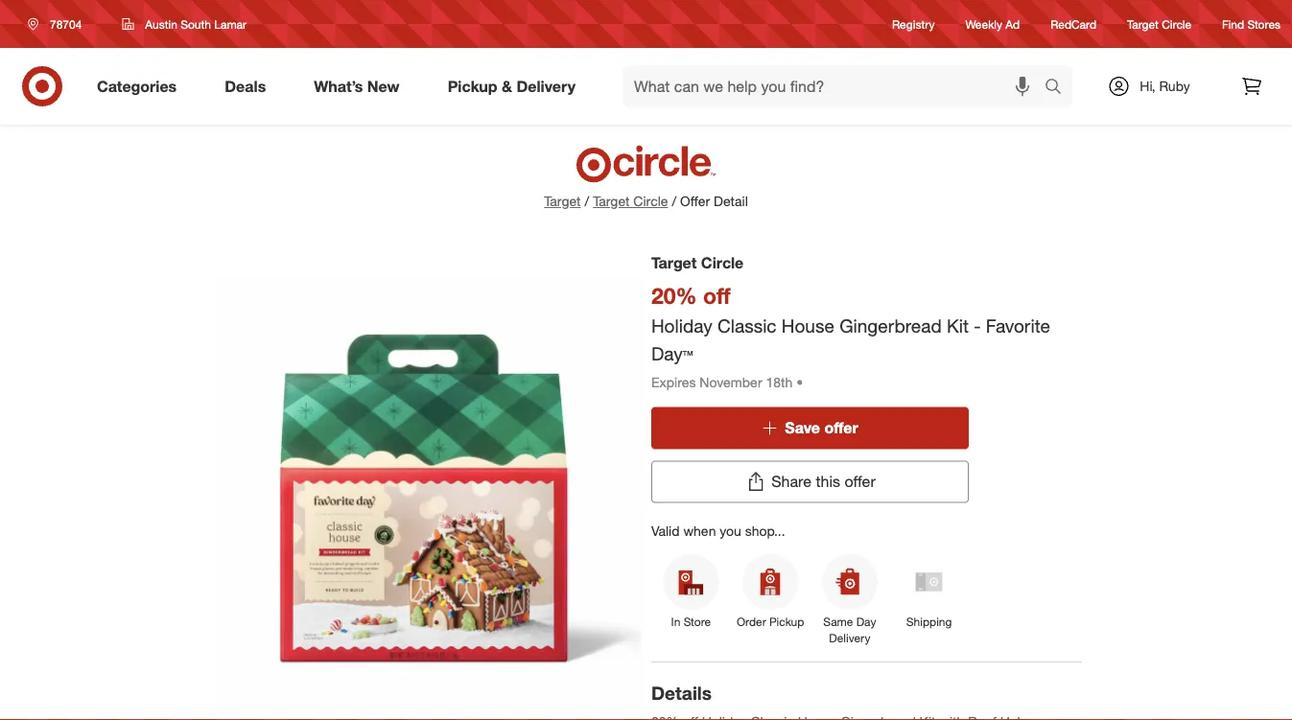 Task type: describe. For each thing, give the bounding box(es) containing it.
share this offer
[[772, 473, 876, 491]]

2 / from the left
[[672, 193, 677, 210]]

weekly ad link
[[966, 16, 1020, 32]]

redcard link
[[1051, 16, 1097, 32]]

save offer button
[[652, 407, 969, 449]]

offer
[[681, 193, 710, 210]]

ruby
[[1160, 78, 1191, 95]]

share this offer button
[[652, 461, 969, 503]]

day
[[857, 615, 877, 629]]

20%
[[652, 282, 697, 309]]

target inside target circle link
[[1128, 17, 1159, 31]]

order
[[737, 615, 767, 629]]

when
[[684, 522, 716, 539]]

What can we help you find? suggestions appear below search field
[[623, 65, 1050, 108]]

gingerbread
[[840, 315, 942, 337]]

1 horizontal spatial target circle
[[1128, 17, 1192, 31]]

find stores link
[[1223, 16, 1281, 32]]

&
[[502, 77, 513, 96]]

day™
[[652, 343, 693, 365]]

in store
[[671, 615, 711, 629]]

pickup & delivery link
[[432, 65, 600, 108]]

0 vertical spatial target circle link
[[1128, 16, 1192, 32]]

0 vertical spatial circle
[[1163, 17, 1192, 31]]

details
[[652, 683, 712, 705]]

target link
[[544, 193, 581, 210]]

1 vertical spatial circle
[[634, 193, 668, 210]]

1 vertical spatial target circle link
[[593, 192, 668, 211]]

offer inside button
[[825, 419, 859, 437]]

registry link
[[893, 16, 935, 32]]

hi, ruby
[[1141, 78, 1191, 95]]

target left target circle button
[[544, 193, 581, 210]]

valid
[[652, 522, 680, 539]]

pickup inside pickup & delivery link
[[448, 77, 498, 96]]

same
[[824, 615, 854, 629]]

weekly ad
[[966, 17, 1020, 31]]

share
[[772, 473, 812, 491]]

78704
[[50, 17, 82, 31]]

categories link
[[81, 65, 201, 108]]

holiday
[[652, 315, 713, 337]]

south
[[181, 17, 211, 31]]

20% off holiday classic house gingerbread kit - favorite day™ expires november 18th •
[[652, 282, 1051, 390]]

1 vertical spatial target circle
[[652, 253, 744, 272]]

same day delivery
[[824, 615, 877, 646]]

2 vertical spatial circle
[[701, 253, 744, 272]]

detail
[[714, 193, 748, 210]]

save offer
[[785, 419, 859, 437]]

redcard
[[1051, 17, 1097, 31]]

delivery for &
[[517, 77, 576, 96]]

registry
[[893, 17, 935, 31]]

•
[[797, 374, 804, 390]]

find stores
[[1223, 17, 1281, 31]]

store
[[684, 615, 711, 629]]



Task type: locate. For each thing, give the bounding box(es) containing it.
2 horizontal spatial circle
[[1163, 17, 1192, 31]]

delivery right &
[[517, 77, 576, 96]]

0 horizontal spatial circle
[[634, 193, 668, 210]]

0 vertical spatial pickup
[[448, 77, 498, 96]]

offer inside button
[[845, 473, 876, 491]]

november
[[700, 374, 763, 390]]

offer right the save on the right bottom of page
[[825, 419, 859, 437]]

target circle up hi, ruby
[[1128, 17, 1192, 31]]

target up hi,
[[1128, 17, 1159, 31]]

1 horizontal spatial target circle link
[[1128, 16, 1192, 32]]

deals link
[[208, 65, 290, 108]]

target / target circle / offer detail
[[544, 193, 748, 210]]

offer right the this
[[845, 473, 876, 491]]

new
[[367, 77, 400, 96]]

order pickup
[[737, 615, 805, 629]]

1 vertical spatial pickup
[[770, 615, 805, 629]]

1 horizontal spatial circle
[[701, 253, 744, 272]]

stores
[[1248, 17, 1281, 31]]

78704 button
[[15, 7, 102, 41]]

pickup right the order
[[770, 615, 805, 629]]

delivery for day
[[830, 632, 871, 646]]

save
[[785, 419, 821, 437]]

circle up off at the right of page
[[701, 253, 744, 272]]

1 horizontal spatial /
[[672, 193, 677, 210]]

austin south lamar button
[[110, 7, 259, 41]]

lamar
[[214, 17, 247, 31]]

/ right target link
[[585, 193, 590, 210]]

find
[[1223, 17, 1245, 31]]

target circle up off at the right of page
[[652, 253, 744, 272]]

1 vertical spatial delivery
[[830, 632, 871, 646]]

pickup & delivery
[[448, 77, 576, 96]]

off
[[704, 282, 731, 309]]

kit
[[947, 315, 969, 337]]

austin
[[145, 17, 177, 31]]

what's new link
[[298, 65, 424, 108]]

you
[[720, 522, 742, 539]]

1 horizontal spatial pickup
[[770, 615, 805, 629]]

shipping
[[907, 615, 953, 629]]

0 vertical spatial offer
[[825, 419, 859, 437]]

target circle link up hi, ruby
[[1128, 16, 1192, 32]]

shop...
[[746, 522, 786, 539]]

pickup left &
[[448, 77, 498, 96]]

1 / from the left
[[585, 193, 590, 210]]

delivery inside pickup & delivery link
[[517, 77, 576, 96]]

weekly
[[966, 17, 1003, 31]]

target circle link down "target circle logo"
[[593, 192, 668, 211]]

expires
[[652, 374, 696, 390]]

18th
[[766, 374, 793, 390]]

valid when you shop...
[[652, 522, 786, 539]]

ad
[[1006, 17, 1020, 31]]

0 horizontal spatial /
[[585, 193, 590, 210]]

target circle logo image
[[574, 144, 719, 184]]

1 vertical spatial offer
[[845, 473, 876, 491]]

/
[[585, 193, 590, 210], [672, 193, 677, 210]]

circle down "target circle logo"
[[634, 193, 668, 210]]

what's new
[[314, 77, 400, 96]]

pickup
[[448, 77, 498, 96], [770, 615, 805, 629]]

this
[[816, 473, 841, 491]]

what's
[[314, 77, 363, 96]]

delivery
[[517, 77, 576, 96], [830, 632, 871, 646]]

search button
[[1037, 65, 1083, 111]]

target up 20% in the top of the page
[[652, 253, 697, 272]]

0 horizontal spatial pickup
[[448, 77, 498, 96]]

hi,
[[1141, 78, 1156, 95]]

circle left find
[[1163, 17, 1192, 31]]

favorite
[[987, 315, 1051, 337]]

circle
[[1163, 17, 1192, 31], [634, 193, 668, 210], [701, 253, 744, 272]]

classic
[[718, 315, 777, 337]]

0 horizontal spatial target circle
[[652, 253, 744, 272]]

0 vertical spatial delivery
[[517, 77, 576, 96]]

delivery inside same day delivery
[[830, 632, 871, 646]]

target right target link
[[593, 193, 630, 210]]

austin south lamar
[[145, 17, 247, 31]]

/ left offer
[[672, 193, 677, 210]]

target circle
[[1128, 17, 1192, 31], [652, 253, 744, 272]]

target circle button
[[593, 192, 668, 211]]

categories
[[97, 77, 177, 96]]

house
[[782, 315, 835, 337]]

deals
[[225, 77, 266, 96]]

0 vertical spatial target circle
[[1128, 17, 1192, 31]]

search
[[1037, 79, 1083, 97]]

delivery down same
[[830, 632, 871, 646]]

0 horizontal spatial delivery
[[517, 77, 576, 96]]

1 horizontal spatial delivery
[[830, 632, 871, 646]]

target
[[1128, 17, 1159, 31], [544, 193, 581, 210], [593, 193, 630, 210], [652, 253, 697, 272]]

0 horizontal spatial target circle link
[[593, 192, 668, 211]]

offer
[[825, 419, 859, 437], [845, 473, 876, 491]]

-
[[974, 315, 981, 337]]

in
[[671, 615, 681, 629]]

target circle link
[[1128, 16, 1192, 32], [593, 192, 668, 211]]



Task type: vqa. For each thing, say whether or not it's contained in the screenshot.
Share on the bottom right of the page
yes



